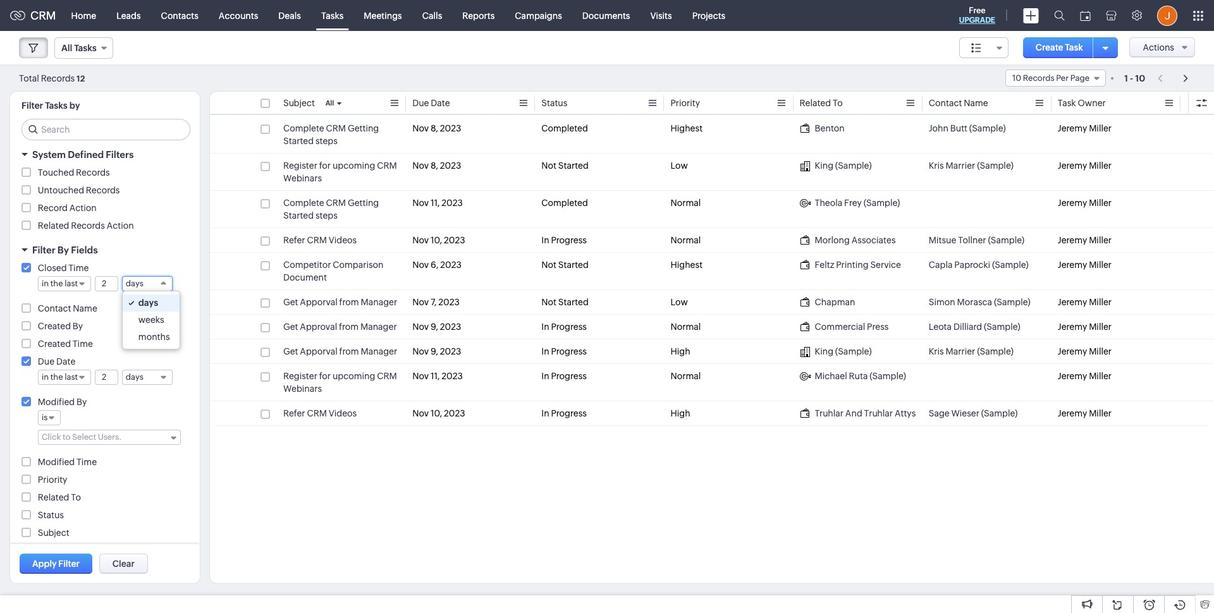 Task type: vqa. For each thing, say whether or not it's contained in the screenshot.
days in the Option
yes



Task type: describe. For each thing, give the bounding box(es) containing it.
from for normal
[[339, 322, 359, 332]]

apporval for nov 7, 2023
[[300, 297, 338, 307]]

document
[[283, 273, 327, 283]]

campaigns
[[515, 10, 562, 21]]

(sample) down leota dilliard (sample) link
[[977, 347, 1014, 357]]

1 - 10
[[1124, 73, 1145, 83]]

time for created time
[[73, 339, 93, 349]]

capla paprocki (sample)
[[929, 260, 1029, 270]]

weeks
[[138, 315, 164, 325]]

king (sample) link for low
[[800, 159, 872, 172]]

12
[[77, 74, 85, 83]]

modified for modified time
[[38, 457, 75, 467]]

apply filter
[[32, 559, 80, 569]]

highest for completed
[[671, 123, 703, 133]]

not for nov 6, 2023
[[541, 260, 556, 270]]

7,
[[431, 297, 437, 307]]

leota dilliard (sample)
[[929, 322, 1020, 332]]

modified time
[[38, 457, 97, 467]]

contacts link
[[151, 0, 209, 31]]

0 vertical spatial status
[[541, 98, 567, 108]]

3 miller from the top
[[1089, 198, 1112, 208]]

2023 for morlong associates link
[[444, 235, 465, 245]]

nov 8, 2023 for complete crm getting started steps
[[412, 123, 461, 133]]

8, for register for upcoming crm webinars
[[431, 161, 438, 171]]

(sample) up michael ruta (sample) link at the right of the page
[[835, 347, 872, 357]]

progress for king (sample)
[[551, 347, 587, 357]]

2023 for benton link
[[440, 123, 461, 133]]

not started for nov 8, 2023
[[541, 161, 589, 171]]

miller for john butt (sample) 'link'
[[1089, 123, 1112, 133]]

feltz printing service
[[815, 260, 901, 270]]

in for truhlar and truhlar attys
[[541, 408, 549, 419]]

for for nov 8, 2023
[[319, 161, 331, 171]]

free
[[969, 6, 985, 15]]

9 jeremy miller from the top
[[1058, 371, 1112, 381]]

filter for filter by fields
[[32, 245, 55, 255]]

mitsue
[[929, 235, 956, 245]]

row group containing complete crm getting started steps
[[210, 116, 1214, 426]]

total
[[19, 73, 39, 83]]

meetings link
[[354, 0, 412, 31]]

in for morlong associates
[[541, 235, 549, 245]]

miller for sage wieser (sample) link
[[1089, 408, 1112, 419]]

1 horizontal spatial date
[[431, 98, 450, 108]]

(sample) inside 'link'
[[969, 123, 1006, 133]]

nov 11, 2023 for complete crm getting started steps
[[412, 198, 463, 208]]

normal for theola frey (sample)
[[671, 198, 701, 208]]

0 vertical spatial subject
[[283, 98, 315, 108]]

nov for theola frey (sample) link
[[412, 198, 429, 208]]

closed
[[38, 263, 67, 273]]

nov 7, 2023
[[412, 297, 460, 307]]

from for low
[[339, 297, 359, 307]]

benton link
[[800, 122, 845, 135]]

2 truhlar from the left
[[864, 408, 893, 419]]

get for high
[[283, 347, 298, 357]]

michael ruta (sample) link
[[800, 370, 906, 383]]

2023 for chapman link on the right of page
[[438, 297, 460, 307]]

refer crm videos link for normal
[[283, 234, 357, 247]]

capla paprocki (sample) link
[[929, 259, 1029, 271]]

jeremy for capla paprocki (sample) link
[[1058, 260, 1087, 270]]

associates
[[852, 235, 896, 245]]

refer crm videos for high
[[283, 408, 357, 419]]

2023 for michael ruta (sample) link at the right of the page
[[442, 371, 463, 381]]

touched records
[[38, 168, 110, 178]]

low for chapman
[[671, 297, 688, 307]]

leota dilliard (sample) link
[[929, 321, 1020, 333]]

competitor comparison document link
[[283, 259, 400, 284]]

approval
[[300, 322, 337, 332]]

1 horizontal spatial due
[[412, 98, 429, 108]]

(sample) right ruta
[[870, 371, 906, 381]]

nov for 'commercial press' link
[[412, 322, 429, 332]]

and
[[845, 408, 862, 419]]

deals link
[[268, 0, 311, 31]]

6,
[[431, 260, 438, 270]]

1 vertical spatial task
[[1058, 98, 1076, 108]]

normal for morlong associates
[[671, 235, 701, 245]]

owner
[[1078, 98, 1106, 108]]

0 vertical spatial action
[[69, 203, 97, 213]]

paprocki
[[954, 260, 990, 270]]

tollner
[[958, 235, 986, 245]]

1 vertical spatial due date
[[38, 357, 75, 367]]

theola frey (sample) link
[[800, 197, 900, 209]]

0 vertical spatial contact name
[[929, 98, 988, 108]]

jeremy for sage wieser (sample) link
[[1058, 408, 1087, 419]]

nov 9, 2023 for get apporval from manager
[[412, 347, 461, 357]]

high for king (sample)
[[671, 347, 690, 357]]

comparison
[[333, 260, 384, 270]]

register for upcoming crm webinars for nov 8, 2023
[[283, 161, 397, 183]]

0 horizontal spatial to
[[71, 493, 81, 503]]

0 horizontal spatial date
[[56, 357, 75, 367]]

clear
[[112, 559, 135, 569]]

nov 11, 2023 for register for upcoming crm webinars
[[412, 371, 463, 381]]

kris for low
[[929, 161, 944, 171]]

contacts
[[161, 10, 198, 21]]

started for for
[[558, 161, 589, 171]]

complete crm getting started steps link for nov 8, 2023
[[283, 122, 400, 147]]

calls
[[422, 10, 442, 21]]

system defined filters button
[[10, 144, 200, 166]]

filter tasks by
[[21, 101, 80, 111]]

getting for nov 11, 2023
[[348, 198, 379, 208]]

1 vertical spatial name
[[73, 304, 97, 314]]

fields
[[71, 245, 98, 255]]

jeremy miller for john butt (sample) 'link'
[[1058, 123, 1112, 133]]

1 horizontal spatial priority
[[671, 98, 700, 108]]

commercial
[[815, 322, 865, 332]]

mitsue tollner (sample)
[[929, 235, 1024, 245]]

visits
[[650, 10, 672, 21]]

completed for nov 8, 2023
[[541, 123, 588, 133]]

highest for not started
[[671, 260, 703, 270]]

nov 10, 2023 for normal
[[412, 235, 465, 245]]

benton
[[815, 123, 845, 133]]

(sample) right frey
[[864, 198, 900, 208]]

task owner
[[1058, 98, 1106, 108]]

competitor comparison document
[[283, 260, 384, 283]]

theola frey (sample)
[[815, 198, 900, 208]]

manager for normal
[[360, 322, 397, 332]]

accounts link
[[209, 0, 268, 31]]

2 vertical spatial related
[[38, 493, 69, 503]]

morlong associates
[[815, 235, 896, 245]]

refer crm videos link for high
[[283, 407, 357, 420]]

jeremy miller for kris marrier (sample) link related to low
[[1058, 161, 1112, 171]]

1 horizontal spatial due date
[[412, 98, 450, 108]]

from for high
[[339, 347, 359, 357]]

get apporval from manager link for nov 9, 2023
[[283, 345, 397, 358]]

service
[[870, 260, 901, 270]]

in progress for commercial
[[541, 322, 587, 332]]

simon morasca (sample) link
[[929, 296, 1030, 309]]

by for filter
[[57, 245, 69, 255]]

jeremy miller for high kris marrier (sample) link
[[1058, 347, 1112, 357]]

9, for get apporval from manager
[[431, 347, 438, 357]]

nov for michael ruta (sample) link at the right of the page
[[412, 371, 429, 381]]

nov 6, 2023
[[412, 260, 462, 270]]

9, for get approval from manager
[[431, 322, 438, 332]]

upgrade
[[959, 16, 995, 25]]

3 jeremy miller from the top
[[1058, 198, 1112, 208]]

jeremy for simon morasca (sample) link
[[1058, 297, 1087, 307]]

1 horizontal spatial action
[[107, 221, 134, 231]]

9 miller from the top
[[1089, 371, 1112, 381]]

capla
[[929, 260, 953, 270]]

documents link
[[572, 0, 640, 31]]

apply filter button
[[20, 554, 92, 574]]

1 vertical spatial priority
[[38, 475, 67, 485]]

feltz
[[815, 260, 834, 270]]

normal for michael ruta (sample)
[[671, 371, 701, 381]]

touched
[[38, 168, 74, 178]]

0 vertical spatial related
[[800, 98, 831, 108]]

progress for morlong associates
[[551, 235, 587, 245]]

get for low
[[283, 297, 298, 307]]

months
[[138, 332, 170, 342]]

untouched
[[38, 185, 84, 195]]

morlong
[[815, 235, 850, 245]]

-
[[1130, 73, 1133, 83]]

modified for modified by
[[38, 397, 75, 407]]

meetings
[[364, 10, 402, 21]]

simon morasca (sample)
[[929, 297, 1030, 307]]

related records action
[[38, 221, 134, 231]]

kris marrier (sample) link for low
[[929, 159, 1014, 172]]

get approval from manager link
[[283, 321, 397, 333]]

created time
[[38, 339, 93, 349]]

king for low
[[815, 161, 833, 171]]

9 jeremy from the top
[[1058, 371, 1087, 381]]

reports link
[[452, 0, 505, 31]]

morlong associates link
[[800, 234, 896, 247]]

total records 12
[[19, 73, 85, 83]]

wieser
[[951, 408, 979, 419]]

sage wieser (sample) link
[[929, 407, 1018, 420]]

commercial press
[[815, 322, 889, 332]]

upcoming for nov 11, 2023
[[333, 371, 375, 381]]

not for nov 8, 2023
[[541, 161, 556, 171]]

(sample) right tollner on the top right of page
[[988, 235, 1024, 245]]

videos for normal
[[329, 235, 357, 245]]

reports
[[462, 10, 495, 21]]

truhlar and truhlar attys link
[[800, 407, 916, 420]]

2023 for low king (sample) link
[[440, 161, 461, 171]]

sage wieser (sample)
[[929, 408, 1018, 419]]

by
[[69, 101, 80, 111]]

in progress for michael
[[541, 371, 587, 381]]

0 vertical spatial to
[[833, 98, 843, 108]]

documents
[[582, 10, 630, 21]]

kris marrier (sample) link for high
[[929, 345, 1014, 358]]

leads link
[[106, 0, 151, 31]]

michael ruta (sample)
[[815, 371, 906, 381]]

(sample) down john butt (sample)
[[977, 161, 1014, 171]]

all
[[325, 99, 334, 107]]

kris for high
[[929, 347, 944, 357]]

jeremy miller for mitsue tollner (sample) link
[[1058, 235, 1112, 245]]



Task type: locate. For each thing, give the bounding box(es) containing it.
nov for low king (sample) link
[[412, 161, 429, 171]]

1 vertical spatial kris marrier (sample) link
[[929, 345, 1014, 358]]

by up "created time"
[[73, 321, 83, 331]]

subject left all
[[283, 98, 315, 108]]

tasks
[[321, 10, 344, 21], [45, 101, 67, 111]]

2 nov 11, 2023 from the top
[[412, 371, 463, 381]]

campaigns link
[[505, 0, 572, 31]]

2 normal from the top
[[671, 235, 701, 245]]

1 vertical spatial apporval
[[300, 347, 338, 357]]

get down 'get approval from manager'
[[283, 347, 298, 357]]

1 king from the top
[[815, 161, 833, 171]]

get
[[283, 297, 298, 307], [283, 322, 298, 332], [283, 347, 298, 357]]

1 videos from the top
[[329, 235, 357, 245]]

0 vertical spatial complete crm getting started steps
[[283, 123, 379, 146]]

kris marrier (sample) for high
[[929, 347, 1014, 357]]

1 vertical spatial related to
[[38, 493, 81, 503]]

1 vertical spatial kris marrier (sample)
[[929, 347, 1014, 357]]

webinars
[[283, 173, 322, 183], [283, 384, 322, 394]]

1 vertical spatial king (sample) link
[[800, 345, 872, 358]]

projects link
[[682, 0, 736, 31]]

1 apporval from the top
[[300, 297, 338, 307]]

started
[[283, 136, 314, 146], [558, 161, 589, 171], [283, 211, 314, 221], [558, 260, 589, 270], [558, 297, 589, 307]]

1 horizontal spatial truhlar
[[864, 408, 893, 419]]

1 vertical spatial time
[[73, 339, 93, 349]]

0 vertical spatial contact
[[929, 98, 962, 108]]

actions
[[1143, 42, 1174, 52]]

4 normal from the top
[[671, 371, 701, 381]]

3 in from the top
[[541, 347, 549, 357]]

row group
[[210, 116, 1214, 426]]

0 vertical spatial by
[[57, 245, 69, 255]]

8 jeremy from the top
[[1058, 347, 1087, 357]]

1 vertical spatial due
[[38, 357, 54, 367]]

ruta
[[849, 371, 868, 381]]

8 miller from the top
[[1089, 347, 1112, 357]]

0 vertical spatial nov 10, 2023
[[412, 235, 465, 245]]

2 nov 8, 2023 from the top
[[412, 161, 461, 171]]

8,
[[431, 123, 438, 133], [431, 161, 438, 171]]

created up "created time"
[[38, 321, 71, 331]]

1 nov from the top
[[412, 123, 429, 133]]

truhlar and truhlar attys
[[815, 408, 916, 419]]

3 nov from the top
[[412, 198, 429, 208]]

0 vertical spatial related to
[[800, 98, 843, 108]]

1 for from the top
[[319, 161, 331, 171]]

2 complete from the top
[[283, 198, 324, 208]]

0 vertical spatial 11,
[[431, 198, 440, 208]]

2 refer crm videos from the top
[[283, 408, 357, 419]]

3 not started from the top
[[541, 297, 589, 307]]

1 vertical spatial nov 8, 2023
[[412, 161, 461, 171]]

name up john butt (sample) 'link'
[[964, 98, 988, 108]]

0 vertical spatial refer crm videos link
[[283, 234, 357, 247]]

tasks left by
[[45, 101, 67, 111]]

simon
[[929, 297, 955, 307]]

list box
[[123, 291, 179, 349]]

complete crm getting started steps link up comparison
[[283, 197, 400, 222]]

2 king from the top
[[815, 347, 833, 357]]

sage
[[929, 408, 950, 419]]

for for nov 11, 2023
[[319, 371, 331, 381]]

nov for truhlar and truhlar attys link
[[412, 408, 429, 419]]

0 vertical spatial highest
[[671, 123, 703, 133]]

0 horizontal spatial priority
[[38, 475, 67, 485]]

in progress for truhlar
[[541, 408, 587, 419]]

1 vertical spatial register
[[283, 371, 317, 381]]

2 9, from the top
[[431, 347, 438, 357]]

dilliard
[[953, 322, 982, 332]]

1 marrier from the top
[[946, 161, 975, 171]]

2 complete crm getting started steps link from the top
[[283, 197, 400, 222]]

1 in progress from the top
[[541, 235, 587, 245]]

in for commercial press
[[541, 322, 549, 332]]

5 jeremy from the top
[[1058, 260, 1087, 270]]

0 vertical spatial created
[[38, 321, 71, 331]]

apporval up "approval"
[[300, 297, 338, 307]]

related to
[[800, 98, 843, 108], [38, 493, 81, 503]]

filter by fields
[[32, 245, 98, 255]]

months option
[[123, 329, 179, 346]]

2 upcoming from the top
[[333, 371, 375, 381]]

0 vertical spatial complete
[[283, 123, 324, 133]]

complete crm getting started steps link for nov 11, 2023
[[283, 197, 400, 222]]

filter inside button
[[58, 559, 80, 569]]

2 get from the top
[[283, 322, 298, 332]]

king for high
[[815, 347, 833, 357]]

records up the fields
[[71, 221, 105, 231]]

marrier
[[946, 161, 975, 171], [946, 347, 975, 357]]

days up days option
[[126, 279, 143, 288]]

closed time
[[38, 263, 89, 273]]

jeremy for mitsue tollner (sample) link
[[1058, 235, 1087, 245]]

contact up created by
[[38, 304, 71, 314]]

progress for truhlar and truhlar attys
[[551, 408, 587, 419]]

list box containing days
[[123, 291, 179, 349]]

2 vertical spatial not started
[[541, 297, 589, 307]]

0 vertical spatial name
[[964, 98, 988, 108]]

0 horizontal spatial name
[[73, 304, 97, 314]]

2023 for 'commercial press' link
[[440, 322, 461, 332]]

get approval from manager
[[283, 322, 397, 332]]

commercial press link
[[800, 321, 889, 333]]

0 vertical spatial time
[[69, 263, 89, 273]]

apply
[[32, 559, 57, 569]]

0 vertical spatial refer crm videos
[[283, 235, 357, 245]]

0 vertical spatial webinars
[[283, 173, 322, 183]]

king
[[815, 161, 833, 171], [815, 347, 833, 357]]

1 9, from the top
[[431, 322, 438, 332]]

0 vertical spatial getting
[[348, 123, 379, 133]]

kris marrier (sample) link down dilliard
[[929, 345, 1014, 358]]

1 vertical spatial refer crm videos link
[[283, 407, 357, 420]]

1 vertical spatial king (sample)
[[815, 347, 872, 357]]

related down modified time
[[38, 493, 69, 503]]

2 apporval from the top
[[300, 347, 338, 357]]

1 vertical spatial complete
[[283, 198, 324, 208]]

1 vertical spatial date
[[56, 357, 75, 367]]

steps down all
[[315, 136, 338, 146]]

getting
[[348, 123, 379, 133], [348, 198, 379, 208]]

kris down leota
[[929, 347, 944, 357]]

created
[[38, 321, 71, 331], [38, 339, 71, 349]]

webinars for nov 11, 2023
[[283, 384, 322, 394]]

from right "approval"
[[339, 322, 359, 332]]

days up weeks
[[138, 298, 158, 308]]

kris marrier (sample) link down john butt (sample) 'link'
[[929, 159, 1014, 172]]

(sample) down simon morasca (sample)
[[984, 322, 1020, 332]]

0 horizontal spatial tasks
[[45, 101, 67, 111]]

by for modified
[[77, 397, 87, 407]]

crm link
[[10, 9, 56, 22]]

jeremy for high kris marrier (sample) link
[[1058, 347, 1087, 357]]

marrier for high
[[946, 347, 975, 357]]

1 nov 11, 2023 from the top
[[412, 198, 463, 208]]

in progress
[[541, 235, 587, 245], [541, 322, 587, 332], [541, 347, 587, 357], [541, 371, 587, 381], [541, 408, 587, 419]]

nov for king (sample) link corresponding to high
[[412, 347, 429, 357]]

king (sample)
[[815, 161, 872, 171], [815, 347, 872, 357]]

steps up competitor
[[315, 211, 338, 221]]

kris marrier (sample) down john butt (sample) 'link'
[[929, 161, 1014, 171]]

accounts
[[219, 10, 258, 21]]

getting for nov 8, 2023
[[348, 123, 379, 133]]

nov for morlong associates link
[[412, 235, 429, 245]]

1 vertical spatial marrier
[[946, 347, 975, 357]]

0 vertical spatial task
[[1065, 42, 1083, 52]]

1 vertical spatial complete crm getting started steps link
[[283, 197, 400, 222]]

8 nov from the top
[[412, 347, 429, 357]]

(sample) right paprocki
[[992, 260, 1029, 270]]

get down document on the top left
[[283, 297, 298, 307]]

contact name up created by
[[38, 304, 97, 314]]

8, for complete crm getting started steps
[[431, 123, 438, 133]]

1 steps from the top
[[315, 136, 338, 146]]

4 progress from the top
[[551, 371, 587, 381]]

1 refer from the top
[[283, 235, 305, 245]]

printing
[[836, 260, 869, 270]]

modified down "modified by" on the bottom left of the page
[[38, 457, 75, 467]]

2 refer crm videos link from the top
[[283, 407, 357, 420]]

filter up "closed"
[[32, 245, 55, 255]]

0 vertical spatial manager
[[361, 297, 397, 307]]

refer crm videos for normal
[[283, 235, 357, 245]]

not started
[[541, 161, 589, 171], [541, 260, 589, 270], [541, 297, 589, 307]]

to down modified time
[[71, 493, 81, 503]]

king (sample) up theola frey (sample) link
[[815, 161, 872, 171]]

7 jeremy from the top
[[1058, 322, 1087, 332]]

miller for capla paprocki (sample) link
[[1089, 260, 1112, 270]]

0 vertical spatial king
[[815, 161, 833, 171]]

by up closed time
[[57, 245, 69, 255]]

records for untouched
[[86, 185, 120, 195]]

0 horizontal spatial contact
[[38, 304, 71, 314]]

1 vertical spatial refer crm videos
[[283, 408, 357, 419]]

get for normal
[[283, 322, 298, 332]]

press
[[867, 322, 889, 332]]

created down created by
[[38, 339, 71, 349]]

0 vertical spatial marrier
[[946, 161, 975, 171]]

marrier for low
[[946, 161, 975, 171]]

time for modified time
[[77, 457, 97, 467]]

manager for high
[[361, 347, 397, 357]]

get apporval from manager down get approval from manager link on the bottom left of the page
[[283, 347, 397, 357]]

get apporval from manager link
[[283, 296, 397, 309], [283, 345, 397, 358]]

morasca
[[957, 297, 992, 307]]

1 king (sample) from the top
[[815, 161, 872, 171]]

butt
[[950, 123, 967, 133]]

home link
[[61, 0, 106, 31]]

2 webinars from the top
[[283, 384, 322, 394]]

name up created by
[[73, 304, 97, 314]]

0 vertical spatial get apporval from manager link
[[283, 296, 397, 309]]

apporval for nov 9, 2023
[[300, 347, 338, 357]]

2 low from the top
[[671, 297, 688, 307]]

days inside option
[[138, 298, 158, 308]]

records down defined on the top
[[76, 168, 110, 178]]

1 vertical spatial nov 9, 2023
[[412, 347, 461, 357]]

videos
[[329, 235, 357, 245], [329, 408, 357, 419]]

weeks option
[[123, 312, 179, 329]]

register for upcoming crm webinars link for nov 11, 2023
[[283, 370, 400, 395]]

register for nov 11, 2023
[[283, 371, 317, 381]]

1 vertical spatial 9,
[[431, 347, 438, 357]]

jeremy miller for simon morasca (sample) link
[[1058, 297, 1112, 307]]

2 created from the top
[[38, 339, 71, 349]]

nov 10, 2023
[[412, 235, 465, 245], [412, 408, 465, 419]]

2 progress from the top
[[551, 322, 587, 332]]

0 vertical spatial kris marrier (sample) link
[[929, 159, 1014, 172]]

2023 for theola frey (sample) link
[[442, 198, 463, 208]]

days inside field
[[126, 279, 143, 288]]

complete crm getting started steps link down all
[[283, 122, 400, 147]]

(sample) right morasca
[[994, 297, 1030, 307]]

miller for mitsue tollner (sample) link
[[1089, 235, 1112, 245]]

jeremy for kris marrier (sample) link related to low
[[1058, 161, 1087, 171]]

1 vertical spatial modified
[[38, 457, 75, 467]]

1 vertical spatial 11,
[[431, 371, 440, 381]]

complete for nov 11, 2023
[[283, 198, 324, 208]]

competitor
[[283, 260, 331, 270]]

low for king (sample)
[[671, 161, 688, 171]]

in
[[541, 235, 549, 245], [541, 322, 549, 332], [541, 347, 549, 357], [541, 371, 549, 381], [541, 408, 549, 419]]

for down "approval"
[[319, 371, 331, 381]]

2 high from the top
[[671, 408, 690, 419]]

home
[[71, 10, 96, 21]]

10 miller from the top
[[1089, 408, 1112, 419]]

0 vertical spatial for
[[319, 161, 331, 171]]

0 vertical spatial register
[[283, 161, 317, 171]]

in progress for king
[[541, 347, 587, 357]]

marrier down dilliard
[[946, 347, 975, 357]]

john butt (sample) link
[[929, 122, 1006, 135]]

11, for register for upcoming crm webinars
[[431, 371, 440, 381]]

3 from from the top
[[339, 347, 359, 357]]

0 vertical spatial complete crm getting started steps link
[[283, 122, 400, 147]]

free upgrade
[[959, 6, 995, 25]]

status
[[541, 98, 567, 108], [38, 510, 64, 520]]

frey
[[844, 198, 862, 208]]

2 modified from the top
[[38, 457, 75, 467]]

started for apporval
[[558, 297, 589, 307]]

get apporval from manager link down get approval from manager link on the bottom left of the page
[[283, 345, 397, 358]]

crm
[[30, 9, 56, 22], [326, 123, 346, 133], [377, 161, 397, 171], [326, 198, 346, 208], [307, 235, 327, 245], [377, 371, 397, 381], [307, 408, 327, 419]]

defined
[[68, 149, 104, 160]]

1 vertical spatial from
[[339, 322, 359, 332]]

1 nov 9, 2023 from the top
[[412, 322, 461, 332]]

to up "benton"
[[833, 98, 843, 108]]

11, for complete crm getting started steps
[[431, 198, 440, 208]]

miller for high kris marrier (sample) link
[[1089, 347, 1112, 357]]

king up michael
[[815, 347, 833, 357]]

1 vertical spatial filter
[[32, 245, 55, 255]]

1 nov 8, 2023 from the top
[[412, 123, 461, 133]]

calls link
[[412, 0, 452, 31]]

0 vertical spatial king (sample) link
[[800, 159, 872, 172]]

related to down modified time
[[38, 493, 81, 503]]

created by
[[38, 321, 83, 331]]

register for upcoming crm webinars link for nov 8, 2023
[[283, 159, 400, 185]]

1 8, from the top
[[431, 123, 438, 133]]

filter down total
[[21, 101, 43, 111]]

days field
[[122, 276, 173, 291]]

1 vertical spatial created
[[38, 339, 71, 349]]

get apporval from manager for nov 9, 2023
[[283, 347, 397, 357]]

2 not from the top
[[541, 260, 556, 270]]

0 vertical spatial videos
[[329, 235, 357, 245]]

0 vertical spatial refer
[[283, 235, 305, 245]]

date
[[431, 98, 450, 108], [56, 357, 75, 367]]

steps
[[315, 136, 338, 146], [315, 211, 338, 221]]

subject up apply filter button
[[38, 528, 69, 538]]

1 vertical spatial complete crm getting started steps
[[283, 198, 379, 221]]

1 completed from the top
[[541, 123, 588, 133]]

7 jeremy miller from the top
[[1058, 322, 1112, 332]]

get left "approval"
[[283, 322, 298, 332]]

0 vertical spatial kris marrier (sample)
[[929, 161, 1014, 171]]

webinars for nov 8, 2023
[[283, 173, 322, 183]]

1 jeremy from the top
[[1058, 123, 1087, 133]]

2 jeremy from the top
[[1058, 161, 1087, 171]]

1 created from the top
[[38, 321, 71, 331]]

None text field
[[95, 277, 118, 291]]

get apporval from manager link for nov 7, 2023
[[283, 296, 397, 309]]

refer for high
[[283, 408, 305, 419]]

truhlar left and
[[815, 408, 844, 419]]

2023 for king (sample) link corresponding to high
[[440, 347, 461, 357]]

2 register for upcoming crm webinars link from the top
[[283, 370, 400, 395]]

filter right apply
[[58, 559, 80, 569]]

2 vertical spatial not
[[541, 297, 556, 307]]

complete crm getting started steps down all
[[283, 123, 379, 146]]

related to up benton link
[[800, 98, 843, 108]]

1 vertical spatial related
[[38, 221, 69, 231]]

from up get approval from manager link on the bottom left of the page
[[339, 297, 359, 307]]

(sample) right wieser at the bottom right of the page
[[981, 408, 1018, 419]]

2 jeremy miller from the top
[[1058, 161, 1112, 171]]

records for touched
[[76, 168, 110, 178]]

contact name up butt
[[929, 98, 988, 108]]

0 vertical spatial register for upcoming crm webinars link
[[283, 159, 400, 185]]

2 kris marrier (sample) link from the top
[[929, 345, 1014, 358]]

0 vertical spatial due date
[[412, 98, 450, 108]]

2 kris from the top
[[929, 347, 944, 357]]

0 horizontal spatial related to
[[38, 493, 81, 503]]

marrier down butt
[[946, 161, 975, 171]]

1 get from the top
[[283, 297, 298, 307]]

for
[[319, 161, 331, 171], [319, 371, 331, 381]]

2 for from the top
[[319, 371, 331, 381]]

kris marrier (sample) for low
[[929, 161, 1014, 171]]

10 jeremy miller from the top
[[1058, 408, 1112, 419]]

1 vertical spatial contact
[[38, 304, 71, 314]]

11,
[[431, 198, 440, 208], [431, 371, 440, 381]]

kris down john
[[929, 161, 944, 171]]

0 horizontal spatial status
[[38, 510, 64, 520]]

0 horizontal spatial truhlar
[[815, 408, 844, 419]]

5 miller from the top
[[1089, 260, 1112, 270]]

priority
[[671, 98, 700, 108], [38, 475, 67, 485]]

created for created by
[[38, 321, 71, 331]]

complete crm getting started steps up competitor
[[283, 198, 379, 221]]

complete crm getting started steps for nov 11, 2023
[[283, 198, 379, 221]]

2 in from the top
[[541, 322, 549, 332]]

1 vertical spatial to
[[71, 493, 81, 503]]

get apporval from manager up get approval from manager link on the bottom left of the page
[[283, 297, 397, 307]]

4 nov from the top
[[412, 235, 429, 245]]

1 vertical spatial days
[[138, 298, 158, 308]]

king (sample) for low
[[815, 161, 872, 171]]

kris marrier (sample) down dilliard
[[929, 347, 1014, 357]]

1 truhlar from the left
[[815, 408, 844, 419]]

action up related records action
[[69, 203, 97, 213]]

0 vertical spatial priority
[[671, 98, 700, 108]]

1 vertical spatial by
[[73, 321, 83, 331]]

create task button
[[1023, 37, 1096, 58]]

truhlar right and
[[864, 408, 893, 419]]

nov 9, 2023 for get approval from manager
[[412, 322, 461, 332]]

miller for simon morasca (sample) link
[[1089, 297, 1112, 307]]

create
[[1036, 42, 1063, 52]]

2 marrier from the top
[[946, 347, 975, 357]]

king (sample) link down the commercial
[[800, 345, 872, 358]]

2 from from the top
[[339, 322, 359, 332]]

tasks link
[[311, 0, 354, 31]]

jeremy miller for sage wieser (sample) link
[[1058, 408, 1112, 419]]

1 refer crm videos from the top
[[283, 235, 357, 245]]

complete crm getting started steps for nov 8, 2023
[[283, 123, 379, 146]]

2 vertical spatial from
[[339, 347, 359, 357]]

1 nov 10, 2023 from the top
[[412, 235, 465, 245]]

tasks right deals
[[321, 10, 344, 21]]

manager right "approval"
[[360, 322, 397, 332]]

chapman
[[815, 297, 855, 307]]

nov for chapman link on the right of page
[[412, 297, 429, 307]]

10,
[[431, 235, 442, 245], [431, 408, 442, 419]]

system
[[32, 149, 66, 160]]

refer for normal
[[283, 235, 305, 245]]

started for comparison
[[558, 260, 589, 270]]

related
[[800, 98, 831, 108], [38, 221, 69, 231], [38, 493, 69, 503]]

0 vertical spatial tasks
[[321, 10, 344, 21]]

filters
[[106, 149, 134, 160]]

task left owner
[[1058, 98, 1076, 108]]

0 vertical spatial kris
[[929, 161, 944, 171]]

nov 10, 2023 for high
[[412, 408, 465, 419]]

0 vertical spatial 10,
[[431, 235, 442, 245]]

apporval down "approval"
[[300, 347, 338, 357]]

related up benton link
[[800, 98, 831, 108]]

2 miller from the top
[[1089, 161, 1112, 171]]

modified down "created time"
[[38, 397, 75, 407]]

2 nov 10, 2023 from the top
[[412, 408, 465, 419]]

0 vertical spatial filter
[[21, 101, 43, 111]]

1 vertical spatial nov 10, 2023
[[412, 408, 465, 419]]

1 vertical spatial steps
[[315, 211, 338, 221]]

1 in from the top
[[541, 235, 549, 245]]

2 11, from the top
[[431, 371, 440, 381]]

action up filter by fields dropdown button
[[107, 221, 134, 231]]

due date
[[412, 98, 450, 108], [38, 357, 75, 367]]

by inside filter by fields dropdown button
[[57, 245, 69, 255]]

2 not started from the top
[[541, 260, 589, 270]]

2 8, from the top
[[431, 161, 438, 171]]

6 nov from the top
[[412, 297, 429, 307]]

progress for commercial press
[[551, 322, 587, 332]]

completed for nov 11, 2023
[[541, 198, 588, 208]]

1 vertical spatial register for upcoming crm webinars link
[[283, 370, 400, 395]]

normal
[[671, 198, 701, 208], [671, 235, 701, 245], [671, 322, 701, 332], [671, 371, 701, 381]]

2 get apporval from manager from the top
[[283, 347, 397, 357]]

theola
[[815, 198, 842, 208]]

task right create
[[1065, 42, 1083, 52]]

related down record at the top of the page
[[38, 221, 69, 231]]

attys
[[895, 408, 916, 419]]

4 in progress from the top
[[541, 371, 587, 381]]

contact up john
[[929, 98, 962, 108]]

10 nov from the top
[[412, 408, 429, 419]]

1 kris from the top
[[929, 161, 944, 171]]

1 vertical spatial 10,
[[431, 408, 442, 419]]

normal for commercial press
[[671, 322, 701, 332]]

None text field
[[95, 371, 118, 384]]

filter inside dropdown button
[[32, 245, 55, 255]]

Search text field
[[22, 120, 190, 140]]

refer crm videos link
[[283, 234, 357, 247], [283, 407, 357, 420]]

2 in progress from the top
[[541, 322, 587, 332]]

king down benton link
[[815, 161, 833, 171]]

records down touched records
[[86, 185, 120, 195]]

truhlar
[[815, 408, 844, 419], [864, 408, 893, 419]]

apporval
[[300, 297, 338, 307], [300, 347, 338, 357]]

1 low from the top
[[671, 161, 688, 171]]

leads
[[116, 10, 141, 21]]

steps for nov 8, 2023
[[315, 136, 338, 146]]

1 getting from the top
[[348, 123, 379, 133]]

5 progress from the top
[[551, 408, 587, 419]]

4 jeremy from the top
[[1058, 235, 1087, 245]]

upcoming
[[333, 161, 375, 171], [333, 371, 375, 381]]

completed
[[541, 123, 588, 133], [541, 198, 588, 208]]

2 king (sample) from the top
[[815, 347, 872, 357]]

4 in from the top
[[541, 371, 549, 381]]

jeremy for john butt (sample) 'link'
[[1058, 123, 1087, 133]]

1 vertical spatial for
[[319, 371, 331, 381]]

by for created
[[73, 321, 83, 331]]

1 complete crm getting started steps from the top
[[283, 123, 379, 146]]

jeremy for leota dilliard (sample) link
[[1058, 322, 1087, 332]]

2 refer from the top
[[283, 408, 305, 419]]

1 vertical spatial videos
[[329, 408, 357, 419]]

1 vertical spatial subject
[[38, 528, 69, 538]]

(sample) right butt
[[969, 123, 1006, 133]]

nov
[[412, 123, 429, 133], [412, 161, 429, 171], [412, 198, 429, 208], [412, 235, 429, 245], [412, 260, 429, 270], [412, 297, 429, 307], [412, 322, 429, 332], [412, 347, 429, 357], [412, 371, 429, 381], [412, 408, 429, 419]]

0 vertical spatial steps
[[315, 136, 338, 146]]

manager down comparison
[[361, 297, 397, 307]]

king (sample) link for high
[[800, 345, 872, 358]]

1 11, from the top
[[431, 198, 440, 208]]

1 progress from the top
[[551, 235, 587, 245]]

not for nov 7, 2023
[[541, 297, 556, 307]]

king (sample) down 'commercial press' link
[[815, 347, 872, 357]]

2 nov 9, 2023 from the top
[[412, 347, 461, 357]]

in for king (sample)
[[541, 347, 549, 357]]

(sample) up frey
[[835, 161, 872, 171]]

1 jeremy miller from the top
[[1058, 123, 1112, 133]]

modified by
[[38, 397, 87, 407]]

2 steps from the top
[[315, 211, 338, 221]]

0 horizontal spatial due
[[38, 357, 54, 367]]

record
[[38, 203, 68, 213]]

1 get apporval from manager from the top
[[283, 297, 397, 307]]

manager down 'get approval from manager'
[[361, 347, 397, 357]]

1 horizontal spatial tasks
[[321, 10, 344, 21]]

5 in from the top
[[541, 408, 549, 419]]

1 horizontal spatial to
[[833, 98, 843, 108]]

king (sample) link down "benton"
[[800, 159, 872, 172]]

0 vertical spatial modified
[[38, 397, 75, 407]]

high for truhlar and truhlar attys
[[671, 408, 690, 419]]

nov 8, 2023 for register for upcoming crm webinars
[[412, 161, 461, 171]]

1 vertical spatial not started
[[541, 260, 589, 270]]

jeremy miller
[[1058, 123, 1112, 133], [1058, 161, 1112, 171], [1058, 198, 1112, 208], [1058, 235, 1112, 245], [1058, 260, 1112, 270], [1058, 297, 1112, 307], [1058, 322, 1112, 332], [1058, 347, 1112, 357], [1058, 371, 1112, 381], [1058, 408, 1112, 419]]

0 vertical spatial date
[[431, 98, 450, 108]]

task inside the 'create task' button
[[1065, 42, 1083, 52]]

1 vertical spatial contact name
[[38, 304, 97, 314]]

jeremy miller for leota dilliard (sample) link
[[1058, 322, 1112, 332]]

3 normal from the top
[[671, 322, 701, 332]]

5 nov from the top
[[412, 260, 429, 270]]

days option
[[123, 295, 179, 312]]

by down "created time"
[[77, 397, 87, 407]]

for down all
[[319, 161, 331, 171]]

3 progress from the top
[[551, 347, 587, 357]]

chapman link
[[800, 296, 855, 309]]

1 register for upcoming crm webinars link from the top
[[283, 159, 400, 185]]

get apporval from manager link up get approval from manager link on the bottom left of the page
[[283, 296, 397, 309]]

records left 12 at the left top of page
[[41, 73, 75, 83]]

0 vertical spatial nov 11, 2023
[[412, 198, 463, 208]]

3 jeremy from the top
[[1058, 198, 1087, 208]]

from down get approval from manager link on the bottom left of the page
[[339, 347, 359, 357]]



